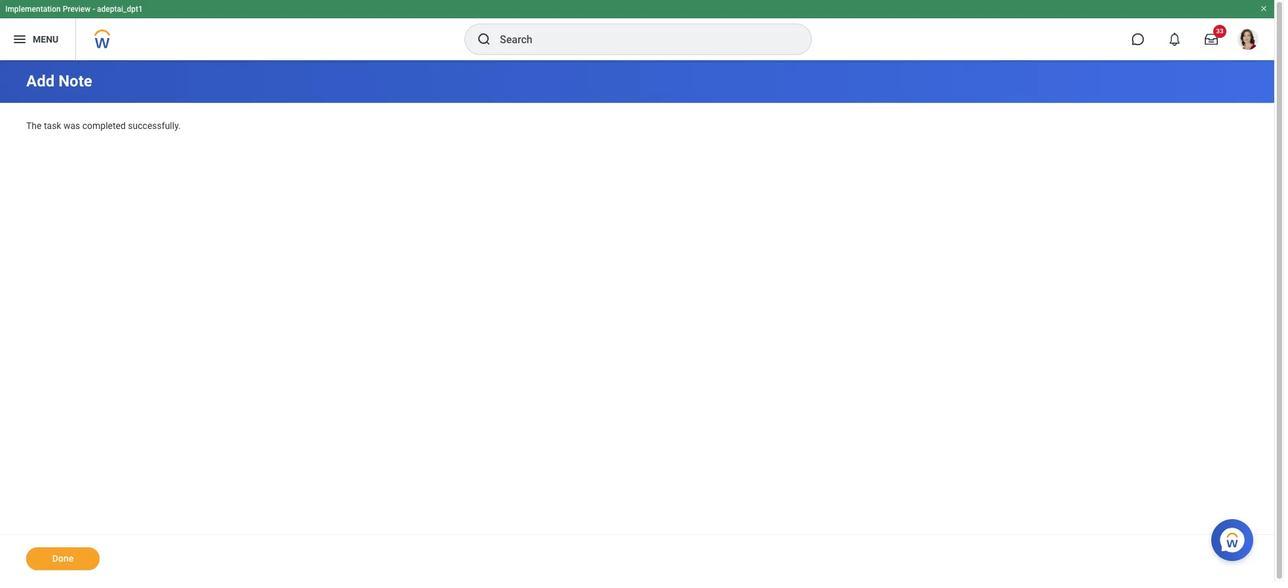 Task type: describe. For each thing, give the bounding box(es) containing it.
close environment banner image
[[1261, 5, 1268, 12]]

menu banner
[[0, 0, 1275, 60]]

inbox large image
[[1205, 33, 1219, 46]]

add note main content
[[0, 60, 1275, 583]]

-
[[93, 5, 95, 14]]

task
[[44, 121, 61, 131]]

adeptai_dpt1
[[97, 5, 143, 14]]

preview
[[63, 5, 91, 14]]

implementation preview -   adeptai_dpt1
[[5, 5, 143, 14]]

completed
[[82, 121, 126, 131]]

add
[[26, 72, 55, 90]]

menu button
[[0, 18, 76, 60]]

implementation
[[5, 5, 61, 14]]

add note
[[26, 72, 92, 90]]

33
[[1217, 28, 1224, 35]]

the task was completed successfully.
[[26, 121, 181, 131]]



Task type: vqa. For each thing, say whether or not it's contained in the screenshot.
(Los
no



Task type: locate. For each thing, give the bounding box(es) containing it.
notifications large image
[[1169, 33, 1182, 46]]

33 button
[[1198, 25, 1227, 54]]

note
[[58, 72, 92, 90]]

Search Workday  search field
[[500, 25, 785, 54]]

done button
[[26, 548, 100, 571]]

profile logan mcneil image
[[1238, 29, 1259, 52]]

menu
[[33, 34, 59, 44]]

done
[[52, 554, 74, 564]]

was
[[64, 121, 80, 131]]

justify image
[[12, 31, 28, 47]]

search image
[[477, 31, 492, 47]]

the
[[26, 121, 42, 131]]

successfully.
[[128, 121, 181, 131]]



